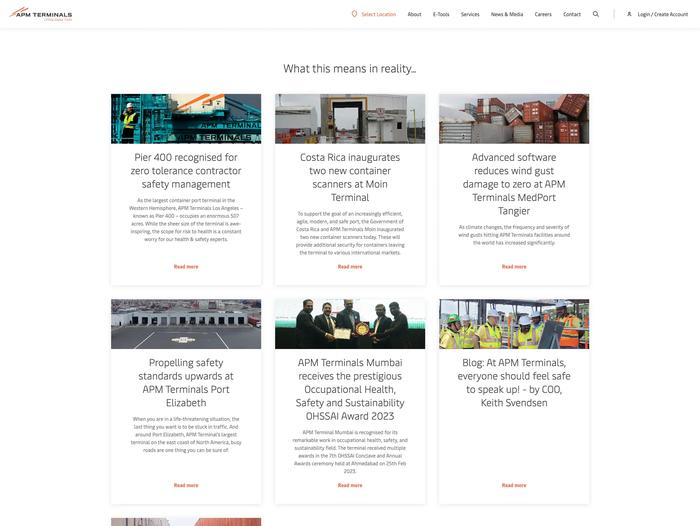 Task type: describe. For each thing, give the bounding box(es) containing it.
apm inside as climate changes, the frequency and severity of wind gusts hitting apm terminals facilities around the world has increased significantly.
[[500, 231, 510, 238]]

port inside propelling safety standards upwards at apm terminals port elizabeth
[[211, 382, 230, 396]]

& inside as the largest container port terminal in the western hemisphere, apm terminals los angeles – known as pier 400 – occupies an enormous 507 acres. while the sheer size of the terminal is awe- inspiring, the scope for risk to health is a constant worry for our health & safety experts.
[[190, 236, 194, 243]]

the up "and"
[[232, 416, 239, 423]]

the left east
[[158, 439, 165, 446]]

additional
[[314, 241, 336, 248]]

to
[[298, 210, 303, 217]]

contact
[[564, 11, 581, 17]]

health,
[[367, 437, 382, 444]]

rica inside costa rica inaugurates two new container scanners at moin terminal
[[327, 150, 346, 163]]

inspiring,
[[131, 228, 151, 235]]

and inside apm terminals mumbai receives the prestigious occupational health, safety and sustainability ohssai award 2023
[[326, 396, 343, 409]]

the down gusts
[[473, 239, 481, 246]]

awards
[[294, 460, 311, 467]]

sustainability
[[345, 396, 404, 409]]

news
[[492, 11, 504, 17]]

awe-
[[230, 220, 241, 227]]

an inside to support the goal of an increasingly efficient, agile, modern, and safe port, the government of costa rica and apm terminals moin inaugurated two new container scanners today. these will provide additional security for containers leaving the terminal to various international markets.
[[348, 210, 354, 217]]

to inside as the largest container port terminal in the western hemisphere, apm terminals los angeles – known as pier 400 – occupies an enormous 507 acres. while the sheer size of the terminal is awe- inspiring, the scope for risk to health is a constant worry for our health & safety experts.
[[192, 228, 196, 235]]

tangier
[[498, 204, 530, 217]]

stuck
[[195, 424, 207, 430]]

on inside when you are in a life-threatening situation, the last thing you want is to be stuck in traffic. and around port elizabeth, apm terminal's largest terminal on the east coast of north america, busy roads are one thing you can be sure of.
[[151, 439, 157, 446]]

north
[[196, 439, 209, 446]]

enormous
[[207, 212, 229, 219]]

apm inside when you are in a life-threatening situation, the last thing you want is to be stuck in traffic. and around port elizabeth, apm terminal's largest terminal on the east coast of north america, busy roads are one thing you can be sure of.
[[186, 431, 197, 438]]

occupational
[[304, 382, 362, 396]]

0 vertical spatial thing
[[143, 424, 155, 430]]

zero inside advanced software reduces wind gust damage to zero at apm terminals medport tangier
[[513, 177, 531, 190]]

want
[[165, 424, 176, 430]]

in up terminal's
[[208, 424, 212, 430]]

read more for at
[[502, 263, 526, 270]]

world
[[482, 239, 495, 246]]

can
[[197, 447, 205, 454]]

0 vertical spatial are
[[156, 416, 163, 423]]

terminals inside advanced software reduces wind gust damage to zero at apm terminals medport tangier
[[472, 190, 515, 204]]

0 horizontal spatial –
[[175, 212, 178, 219]]

terminal inside to support the goal of an increasingly efficient, agile, modern, and safe port, the government of costa rica and apm terminals moin inaugurated two new container scanners today. these will provide additional security for containers leaving the terminal to various international markets.
[[308, 249, 327, 256]]

select
[[362, 10, 376, 17]]

around inside as climate changes, the frequency and severity of wind gusts hitting apm terminals facilities around the world has increased significantly.
[[554, 231, 570, 238]]

scanners inside costa rica inaugurates two new container scanners at moin terminal
[[313, 177, 352, 190]]

last
[[134, 424, 142, 430]]

1 vertical spatial health
[[175, 236, 189, 243]]

at inside apm terminal mumbai is recognised for its remarkable work in occupational health, safety, and sustainability field. the terminal received multiple awards in the 7th ohssai conclave and annual awards ceremony held at ahmedabad on 25th feb 2023.
[[346, 460, 350, 467]]

is inside apm terminal mumbai is recognised for its remarkable work in occupational health, safety, and sustainability field. the terminal received multiple awards in the 7th ohssai conclave and annual awards ceremony held at ahmedabad on 25th feb 2023.
[[355, 429, 358, 436]]

the inside apm terminal mumbai is recognised for its remarkable work in occupational health, safety, and sustainability field. the terminal received multiple awards in the 7th ohssai conclave and annual awards ceremony held at ahmedabad on 25th feb 2023.
[[321, 452, 328, 459]]

today.
[[364, 234, 377, 240]]

7th
[[329, 452, 337, 459]]

/
[[651, 11, 653, 17]]

recognised inside apm terminal mumbai is recognised for its remarkable work in occupational health, safety, and sustainability field. the terminal received multiple awards in the 7th ohssai conclave and annual awards ceremony held at ahmedabad on 25th feb 2023.
[[359, 429, 383, 436]]

software
[[518, 150, 556, 163]]

terminal's
[[198, 431, 220, 438]]

receives
[[299, 369, 334, 382]]

mumbai for terminal
[[335, 429, 353, 436]]

terminals inside to support the goal of an increasingly efficient, agile, modern, and safe port, the government of costa rica and apm terminals moin inaugurated two new container scanners today. these will provide additional security for containers leaving the terminal to various international markets.
[[342, 226, 363, 233]]

safety inside propelling safety standards upwards at apm terminals port elizabeth
[[196, 356, 223, 369]]

multiple
[[387, 445, 406, 452]]

the up 'scope' on the left top
[[159, 220, 166, 227]]

login / create account link
[[627, 0, 689, 28]]

severity
[[546, 224, 563, 230]]

inaugurates
[[348, 150, 400, 163]]

safe inside to support the goal of an increasingly efficient, agile, modern, and safe port, the government of costa rica and apm terminals moin inaugurated two new container scanners today. these will provide additional security for containers leaving the terminal to various international markets.
[[339, 218, 348, 225]]

leaving
[[389, 241, 405, 248]]

elizabeth,
[[163, 431, 185, 438]]

the up western
[[144, 197, 151, 204]]

modern,
[[310, 218, 328, 225]]

to inside to support the goal of an increasingly efficient, agile, modern, and safe port, the government of costa rica and apm terminals moin inaugurated two new container scanners today. these will provide additional security for containers leaving the terminal to various international markets.
[[328, 249, 333, 256]]

of inside as the largest container port terminal in the western hemisphere, apm terminals los angeles – known as pier 400 – occupies an enormous 507 acres. while the sheer size of the terminal is awe- inspiring, the scope for risk to health is a constant worry for our health & safety experts.
[[190, 220, 195, 227]]

provide
[[296, 241, 312, 248]]

and up multiple
[[399, 437, 408, 444]]

management
[[171, 177, 230, 190]]

login
[[638, 11, 650, 17]]

contact button
[[564, 0, 581, 28]]

international
[[351, 249, 380, 256]]

is left awe-
[[225, 220, 229, 227]]

the down provide
[[300, 249, 307, 256]]

to support the goal of an increasingly efficient, agile, modern, and safe port, the government of costa rica and apm terminals moin inaugurated two new container scanners today. these will provide additional security for containers leaving the terminal to various international markets.
[[296, 210, 405, 256]]

costa inside costa rica inaugurates two new container scanners at moin terminal
[[300, 150, 325, 163]]

location
[[377, 10, 396, 17]]

and down modern,
[[321, 226, 329, 233]]

more for safety
[[351, 482, 362, 489]]

blog: at apm terminals, everyone should feel safe to speak up! - by coo, keith svendsen
[[458, 356, 571, 409]]

wind inside advanced software reduces wind gust damage to zero at apm terminals medport tangier
[[511, 163, 532, 177]]

safety inside as the largest container port terminal in the western hemisphere, apm terminals los angeles – known as pier 400 – occupies an enormous 507 acres. while the sheer size of the terminal is awe- inspiring, the scope for risk to health is a constant worry for our health & safety experts.
[[195, 236, 209, 243]]

moin inside costa rica inaugurates two new container scanners at moin terminal
[[366, 177, 388, 190]]

terminals inside apm terminals mumbai receives the prestigious occupational health, safety and sustainability ohssai award 2023
[[321, 356, 364, 369]]

medport
[[518, 190, 556, 204]]

read for elizabeth
[[174, 482, 185, 489]]

a inside as the largest container port terminal in the western hemisphere, apm terminals los angeles – known as pier 400 – occupies an enormous 507 acres. while the sheer size of the terminal is awe- inspiring, the scope for risk to health is a constant worry for our health & safety experts.
[[218, 228, 220, 235]]

careers
[[535, 11, 552, 17]]

costa inside to support the goal of an increasingly efficient, agile, modern, and safe port, the government of costa rica and apm terminals moin inaugurated two new container scanners today. these will provide additional security for containers leaving the terminal to various international markets.
[[296, 226, 309, 233]]

our
[[166, 236, 173, 243]]

scanners inside to support the goal of an increasingly efficient, agile, modern, and safe port, the government of costa rica and apm terminals moin inaugurated two new container scanners today. these will provide additional security for containers leaving the terminal to various international markets.
[[343, 234, 362, 240]]

on inside apm terminal mumbai is recognised for its remarkable work in occupational health, safety, and sustainability field. the terminal received multiple awards in the 7th ohssai conclave and annual awards ceremony held at ahmedabad on 25th feb 2023.
[[379, 460, 385, 467]]

careers button
[[535, 0, 552, 28]]

port,
[[350, 218, 360, 225]]

government
[[370, 218, 398, 225]]

more for management
[[186, 263, 198, 270]]

in right means
[[369, 60, 378, 75]]

apm inside apm terminal mumbai is recognised for its remarkable work in occupational health, safety, and sustainability field. the terminal received multiple awards in the 7th ohssai conclave and annual awards ceremony held at ahmedabad on 25th feb 2023.
[[303, 429, 313, 436]]

by
[[529, 382, 539, 396]]

when you are in a life-threatening situation, the last thing you want is to be stuck in traffic. and around port elizabeth, apm terminal's largest terminal on the east coast of north america, busy roads are one thing you can be sure of.
[[131, 416, 241, 454]]

western
[[129, 205, 148, 211]]

terminal up los
[[202, 197, 221, 204]]

reality…
[[381, 60, 417, 75]]

new inside costa rica inaugurates two new container scanners at moin terminal
[[329, 163, 347, 177]]

tools
[[438, 11, 450, 17]]

media
[[510, 11, 523, 17]]

container inside as the largest container port terminal in the western hemisphere, apm terminals los angeles – known as pier 400 – occupies an enormous 507 acres. while the sheer size of the terminal is awe- inspiring, the scope for risk to health is a constant worry for our health & safety experts.
[[169, 197, 190, 204]]

is inside when you are in a life-threatening situation, the last thing you want is to be stuck in traffic. and around port elizabeth, apm terminal's largest terminal on the east coast of north america, busy roads are one thing you can be sure of.
[[178, 424, 181, 430]]

the
[[338, 445, 346, 452]]

standards
[[139, 369, 182, 382]]

keith
[[481, 396, 503, 409]]

read for safety
[[338, 482, 349, 489]]

blog:
[[463, 356, 484, 369]]

port
[[191, 197, 201, 204]]

apm inside blog: at apm terminals, everyone should feel safe to speak up! - by coo, keith svendsen
[[498, 356, 519, 369]]

recognised inside pier 400 recognised for zero tolerance contractor safety management
[[174, 150, 222, 163]]

sheer
[[168, 220, 180, 227]]

hemisphere,
[[149, 205, 177, 211]]

of right "goal"
[[342, 210, 347, 217]]

terminal inside when you are in a life-threatening situation, the last thing you want is to be stuck in traffic. and around port elizabeth, apm terminal's largest terminal on the east coast of north america, busy roads are one thing you can be sure of.
[[131, 439, 150, 446]]

around inside when you are in a life-threatening situation, the last thing you want is to be stuck in traffic. and around port elizabeth, apm terminal's largest terminal on the east coast of north america, busy roads are one thing you can be sure of.
[[135, 431, 151, 438]]

1 horizontal spatial be
[[206, 447, 211, 454]]

e-tools
[[433, 11, 450, 17]]

gusts
[[470, 231, 483, 238]]

terminal down enormous
[[205, 220, 224, 227]]

damage
[[463, 177, 499, 190]]

upwards
[[185, 369, 222, 382]]

is up 'experts.'
[[213, 228, 217, 235]]

new inside to support the goal of an increasingly efficient, agile, modern, and safe port, the government of costa rica and apm terminals moin inaugurated two new container scanners today. these will provide additional security for containers leaving the terminal to various international markets.
[[310, 234, 319, 240]]

zero inside pier 400 recognised for zero tolerance contractor safety management
[[131, 163, 149, 177]]

read more for elizabeth
[[174, 482, 198, 489]]

containers
[[364, 241, 387, 248]]

news & media
[[492, 11, 523, 17]]

login / create account
[[638, 11, 689, 17]]

for inside pier 400 recognised for zero tolerance contractor safety management
[[225, 150, 238, 163]]

1 horizontal spatial thing
[[175, 447, 186, 454]]

at
[[487, 356, 496, 369]]

as for advanced software reduces wind gust damage to zero at apm terminals medport tangier
[[459, 224, 465, 230]]

apm inside as the largest container port terminal in the western hemisphere, apm terminals los angeles – known as pier 400 – occupies an enormous 507 acres. while the sheer size of the terminal is awe- inspiring, the scope for risk to health is a constant worry for our health & safety experts.
[[178, 205, 188, 211]]

health,
[[364, 382, 396, 396]]

apm inside apm terminals mumbai receives the prestigious occupational health, safety and sustainability ohssai award 2023
[[298, 356, 319, 369]]

507
[[231, 212, 239, 219]]

risk
[[183, 228, 191, 235]]

terminal inside apm terminal mumbai is recognised for its remarkable work in occupational health, safety, and sustainability field. the terminal received multiple awards in the 7th ohssai conclave and annual awards ceremony held at ahmedabad on 25th feb 2023.
[[314, 429, 334, 436]]

read for at
[[502, 263, 514, 270]]

acres.
[[131, 220, 144, 227]]

everyone
[[458, 369, 498, 382]]

two inside to support the goal of an increasingly efficient, agile, modern, and safe port, the government of costa rica and apm terminals moin inaugurated two new container scanners today. these will provide additional security for containers leaving the terminal to various international markets.
[[300, 234, 309, 240]]

port inside when you are in a life-threatening situation, the last thing you want is to be stuck in traffic. and around port elizabeth, apm terminal's largest terminal on the east coast of north america, busy roads are one thing you can be sure of.
[[152, 431, 162, 438]]

to inside when you are in a life-threatening situation, the last thing you want is to be stuck in traffic. and around port elizabeth, apm terminal's largest terminal on the east coast of north america, busy roads are one thing you can be sure of.
[[182, 424, 187, 430]]

roads
[[143, 447, 156, 454]]

largest inside as the largest container port terminal in the western hemisphere, apm terminals los angeles – known as pier 400 – occupies an enormous 507 acres. while the sheer size of the terminal is awe- inspiring, the scope for risk to health is a constant worry for our health & safety experts.
[[153, 197, 168, 204]]

and down "received"
[[377, 452, 385, 459]]

size
[[181, 220, 189, 227]]

its
[[392, 429, 398, 436]]

frequency
[[513, 224, 535, 230]]

apm inside advanced software reduces wind gust damage to zero at apm terminals medport tangier
[[545, 177, 566, 190]]

wind inside as climate changes, the frequency and severity of wind gusts hitting apm terminals facilities around the world has increased significantly.
[[458, 231, 469, 238]]

more for elizabeth
[[186, 482, 198, 489]]

will
[[392, 234, 400, 240]]

terminal inside apm terminal mumbai is recognised for its remarkable work in occupational health, safety, and sustainability field. the terminal received multiple awards in the 7th ohssai conclave and annual awards ceremony held at ahmedabad on 25th feb 2023.
[[347, 445, 366, 452]]

more for moin
[[351, 263, 362, 270]]

elizabeth
[[166, 396, 206, 409]]

in up ceremony
[[315, 452, 319, 459]]

apm inside propelling safety standards upwards at apm terminals port elizabeth
[[143, 382, 163, 396]]



Task type: locate. For each thing, give the bounding box(es) containing it.
1 horizontal spatial health
[[198, 228, 212, 235]]

is down life-
[[178, 424, 181, 430]]

0 vertical spatial terminal
[[331, 190, 369, 204]]

and inside as climate changes, the frequency and severity of wind gusts hitting apm terminals facilities around the world has increased significantly.
[[536, 224, 545, 230]]

0 horizontal spatial new
[[310, 234, 319, 240]]

angeles
[[221, 205, 239, 211]]

terminal up roads
[[131, 439, 150, 446]]

1 horizontal spatial port
[[211, 382, 230, 396]]

read for management
[[174, 263, 185, 270]]

means
[[333, 60, 367, 75]]

thing right last
[[143, 424, 155, 430]]

thing down coast
[[175, 447, 186, 454]]

is up 'occupational'
[[355, 429, 358, 436]]

1 vertical spatial wind
[[458, 231, 469, 238]]

e-
[[433, 11, 438, 17]]

contractor
[[196, 163, 242, 177]]

advanced software reduces wind gust damage to zero at apm terminals medport tangier
[[463, 150, 566, 217]]

la-our team image
[[111, 94, 261, 144]]

terminals,
[[521, 356, 566, 369]]

& down risk
[[190, 236, 194, 243]]

mumbai for terminals
[[366, 356, 402, 369]]

of inside as climate changes, the frequency and severity of wind gusts hitting apm terminals facilities around the world has increased significantly.
[[565, 224, 569, 230]]

0 vertical spatial rica
[[327, 150, 346, 163]]

1 vertical spatial mumbai
[[335, 429, 353, 436]]

terminals up occupational
[[321, 356, 364, 369]]

new
[[329, 163, 347, 177], [310, 234, 319, 240]]

port up situation,
[[211, 382, 230, 396]]

25th
[[386, 460, 397, 467]]

moin down inaugurates
[[366, 177, 388, 190]]

0 horizontal spatial container
[[169, 197, 190, 204]]

1 horizontal spatial largest
[[221, 431, 237, 438]]

select location
[[362, 10, 396, 17]]

terminals
[[472, 190, 515, 204], [190, 205, 211, 211], [342, 226, 363, 233], [511, 231, 533, 238], [321, 356, 364, 369], [165, 382, 208, 396]]

wind left gusts
[[458, 231, 469, 238]]

largest down "and"
[[221, 431, 237, 438]]

0 vertical spatial health
[[198, 228, 212, 235]]

health up 'experts.'
[[198, 228, 212, 235]]

1 horizontal spatial new
[[329, 163, 347, 177]]

truck pin image
[[111, 519, 261, 527]]

should
[[500, 369, 530, 382]]

wind
[[511, 163, 532, 177], [458, 231, 469, 238]]

read more for management
[[174, 263, 198, 270]]

feb
[[398, 460, 406, 467]]

1 vertical spatial new
[[310, 234, 319, 240]]

0 horizontal spatial you
[[147, 416, 155, 423]]

in inside as the largest container port terminal in the western hemisphere, apm terminals los angeles – known as pier 400 – occupies an enormous 507 acres. while the sheer size of the terminal is awe- inspiring, the scope for risk to health is a constant worry for our health & safety experts.
[[222, 197, 226, 204]]

health down risk
[[175, 236, 189, 243]]

at up 2023.
[[346, 460, 350, 467]]

and
[[329, 218, 338, 225], [536, 224, 545, 230], [321, 226, 329, 233], [326, 396, 343, 409], [399, 437, 408, 444], [377, 452, 385, 459]]

1 horizontal spatial zero
[[513, 177, 531, 190]]

apm inside to support the goal of an increasingly efficient, agile, modern, and safe port, the government of costa rica and apm terminals moin inaugurated two new container scanners today. these will provide additional security for containers leaving the terminal to various international markets.
[[330, 226, 341, 233]]

1 vertical spatial thing
[[175, 447, 186, 454]]

1 vertical spatial scanners
[[343, 234, 362, 240]]

a left life-
[[170, 416, 172, 423]]

0 vertical spatial safety
[[142, 177, 169, 190]]

you right when
[[147, 416, 155, 423]]

mumbai inside apm terminals mumbai receives the prestigious occupational health, safety and sustainability ohssai award 2023
[[366, 356, 402, 369]]

1 horizontal spatial you
[[156, 424, 164, 430]]

2 horizontal spatial you
[[187, 447, 195, 454]]

ohssai inside apm terminals mumbai receives the prestigious occupational health, safety and sustainability ohssai award 2023
[[306, 409, 339, 423]]

the right 'changes,'
[[504, 224, 512, 230]]

are
[[156, 416, 163, 423], [157, 447, 164, 454]]

largest
[[153, 197, 168, 204], [221, 431, 237, 438]]

around down last
[[135, 431, 151, 438]]

gemba safety walk keith svendsen image
[[439, 300, 589, 349]]

0 vertical spatial safe
[[339, 218, 348, 225]]

to down additional
[[328, 249, 333, 256]]

you left can at the bottom of page
[[187, 447, 195, 454]]

img4151jpg image
[[275, 300, 425, 349]]

container
[[349, 163, 391, 177], [169, 197, 190, 204], [320, 234, 341, 240]]

0 vertical spatial &
[[505, 11, 508, 17]]

services button
[[461, 0, 480, 28]]

as inside as the largest container port terminal in the western hemisphere, apm terminals los angeles – known as pier 400 – occupies an enormous 507 acres. while the sheer size of the terminal is awe- inspiring, the scope for risk to health is a constant worry for our health & safety experts.
[[137, 197, 143, 204]]

0 vertical spatial as
[[137, 197, 143, 204]]

400
[[154, 150, 172, 163], [165, 212, 174, 219]]

up!
[[506, 382, 520, 396]]

safe right the feel
[[552, 369, 571, 382]]

a inside when you are in a life-threatening situation, the last thing you want is to be stuck in traffic. and around port elizabeth, apm terminal's largest terminal on the east coast of north america, busy roads are one thing you can be sure of.
[[170, 416, 172, 423]]

0 vertical spatial 400
[[154, 150, 172, 163]]

2 vertical spatial safety
[[196, 356, 223, 369]]

terminal up "goal"
[[331, 190, 369, 204]]

at down inaugurates
[[354, 177, 363, 190]]

container inside costa rica inaugurates two new container scanners at moin terminal
[[349, 163, 391, 177]]

scanner moin 2023 image
[[275, 94, 425, 144]]

feel
[[533, 369, 550, 382]]

0 vertical spatial ohssai
[[306, 409, 339, 423]]

at inside costa rica inaugurates two new container scanners at moin terminal
[[354, 177, 363, 190]]

0 horizontal spatial mumbai
[[335, 429, 353, 436]]

400 inside as the largest container port terminal in the western hemisphere, apm terminals los angeles – known as pier 400 – occupies an enormous 507 acres. while the sheer size of the terminal is awe- inspiring, the scope for risk to health is a constant worry for our health & safety experts.
[[165, 212, 174, 219]]

efficient,
[[383, 210, 403, 217]]

in up field.
[[332, 437, 336, 444]]

goal
[[331, 210, 341, 217]]

read more for moin
[[338, 263, 362, 270]]

as left climate
[[459, 224, 465, 230]]

to left speak
[[466, 382, 476, 396]]

to
[[501, 177, 510, 190], [192, 228, 196, 235], [328, 249, 333, 256], [466, 382, 476, 396], [182, 424, 187, 430]]

mumbai up 'occupational'
[[335, 429, 353, 436]]

as the largest container port terminal in the western hemisphere, apm terminals los angeles – known as pier 400 – occupies an enormous 507 acres. while the sheer size of the terminal is awe- inspiring, the scope for risk to health is a constant worry for our health & safety experts.
[[129, 197, 243, 243]]

0 horizontal spatial an
[[200, 212, 206, 219]]

1 vertical spatial be
[[206, 447, 211, 454]]

– right angeles
[[240, 205, 243, 211]]

1 horizontal spatial safe
[[552, 369, 571, 382]]

1 horizontal spatial container
[[320, 234, 341, 240]]

1 vertical spatial as
[[459, 224, 465, 230]]

1 horizontal spatial around
[[554, 231, 570, 238]]

ohssai inside apm terminal mumbai is recognised for its remarkable work in occupational health, safety, and sustainability field. the terminal received multiple awards in the 7th ohssai conclave and annual awards ceremony held at ahmedabad on 25th feb 2023.
[[338, 452, 354, 459]]

scanners up "goal"
[[313, 177, 352, 190]]

220902 wind resilance tool image
[[439, 94, 589, 144]]

at inside advanced software reduces wind gust damage to zero at apm terminals medport tangier
[[534, 177, 543, 190]]

ohssai up work on the left bottom of page
[[306, 409, 339, 423]]

0 horizontal spatial a
[[170, 416, 172, 423]]

sustainability
[[295, 445, 324, 452]]

0 vertical spatial scanners
[[313, 177, 352, 190]]

– up sheer
[[175, 212, 178, 219]]

container inside to support the goal of an increasingly efficient, agile, modern, and safe port, the government of costa rica and apm terminals moin inaugurated two new container scanners today. these will provide additional security for containers leaving the terminal to various international markets.
[[320, 234, 341, 240]]

pier inside pier 400 recognised for zero tolerance contractor safety management
[[134, 150, 151, 163]]

terminals down reduces
[[472, 190, 515, 204]]

port
[[211, 382, 230, 396], [152, 431, 162, 438]]

& inside popup button
[[505, 11, 508, 17]]

1 vertical spatial recognised
[[359, 429, 383, 436]]

1 vertical spatial two
[[300, 234, 309, 240]]

400 inside pier 400 recognised for zero tolerance contractor safety management
[[154, 150, 172, 163]]

of down efficient,
[[399, 218, 404, 225]]

0 vertical spatial around
[[554, 231, 570, 238]]

wind left gust
[[511, 163, 532, 177]]

& right news
[[505, 11, 508, 17]]

1 horizontal spatial recognised
[[359, 429, 383, 436]]

held
[[335, 460, 345, 467]]

0 vertical spatial –
[[240, 205, 243, 211]]

tolerance
[[152, 163, 193, 177]]

you left "want"
[[156, 424, 164, 430]]

an inside as the largest container port terminal in the western hemisphere, apm terminals los angeles – known as pier 400 – occupies an enormous 507 acres. while the sheer size of the terminal is awe- inspiring, the scope for risk to health is a constant worry for our health & safety experts.
[[200, 212, 206, 219]]

1 vertical spatial costa
[[296, 226, 309, 233]]

and down "goal"
[[329, 218, 338, 225]]

read more
[[174, 263, 198, 270], [338, 263, 362, 270], [502, 263, 526, 270], [174, 482, 198, 489], [338, 482, 362, 489], [502, 482, 526, 489]]

two
[[309, 163, 326, 177], [300, 234, 309, 240]]

moin inside to support the goal of an increasingly efficient, agile, modern, and safe port, the government of costa rica and apm terminals moin inaugurated two new container scanners today. these will provide additional security for containers leaving the terminal to various international markets.
[[365, 226, 376, 233]]

–
[[240, 205, 243, 211], [175, 212, 178, 219]]

1 horizontal spatial on
[[379, 460, 385, 467]]

svendsen
[[506, 396, 548, 409]]

an right occupies
[[200, 212, 206, 219]]

mumbai
[[366, 356, 402, 369], [335, 429, 353, 436]]

0 horizontal spatial port
[[152, 431, 162, 438]]

services
[[461, 11, 480, 17]]

propelling safety standards upwards at apm terminals port elizabeth
[[139, 356, 234, 409]]

0 horizontal spatial largest
[[153, 197, 168, 204]]

0 vertical spatial on
[[151, 439, 157, 446]]

be down threatening
[[188, 424, 194, 430]]

scope
[[161, 228, 174, 235]]

1 horizontal spatial –
[[240, 205, 243, 211]]

costa
[[300, 150, 325, 163], [296, 226, 309, 233]]

0 horizontal spatial health
[[175, 236, 189, 243]]

on left "25th"
[[379, 460, 385, 467]]

work
[[319, 437, 330, 444]]

scanners up security
[[343, 234, 362, 240]]

1 vertical spatial container
[[169, 197, 190, 204]]

0 vertical spatial be
[[188, 424, 194, 430]]

0 vertical spatial new
[[329, 163, 347, 177]]

1 horizontal spatial &
[[505, 11, 508, 17]]

terminals inside as the largest container port terminal in the western hemisphere, apm terminals los angeles – known as pier 400 – occupies an enormous 507 acres. while the sheer size of the terminal is awe- inspiring, the scope for risk to health is a constant worry for our health & safety experts.
[[190, 205, 211, 211]]

zero
[[131, 163, 149, 177], [513, 177, 531, 190]]

1 vertical spatial pier
[[155, 212, 164, 219]]

recognised
[[174, 150, 222, 163], [359, 429, 383, 436]]

on
[[151, 439, 157, 446], [379, 460, 385, 467]]

in up angeles
[[222, 197, 226, 204]]

these
[[378, 234, 391, 240]]

0 horizontal spatial zero
[[131, 163, 149, 177]]

costa rica inaugurates two new container scanners at moin terminal
[[300, 150, 400, 204]]

is
[[225, 220, 229, 227], [213, 228, 217, 235], [178, 424, 181, 430], [355, 429, 358, 436]]

port left elizabeth,
[[152, 431, 162, 438]]

advanced
[[472, 150, 515, 163]]

for inside apm terminal mumbai is recognised for its remarkable work in occupational health, safety, and sustainability field. the terminal received multiple awards in the 7th ohssai conclave and annual awards ceremony held at ahmedabad on 25th feb 2023.
[[385, 429, 391, 436]]

2 vertical spatial you
[[187, 447, 195, 454]]

apm terminal mumbai is recognised for its remarkable work in occupational health, safety, and sustainability field. the terminal received multiple awards in the 7th ohssai conclave and annual awards ceremony held at ahmedabad on 25th feb 2023.
[[293, 429, 408, 475]]

1 horizontal spatial two
[[309, 163, 326, 177]]

0 vertical spatial costa
[[300, 150, 325, 163]]

0 vertical spatial moin
[[366, 177, 388, 190]]

0 horizontal spatial be
[[188, 424, 194, 430]]

are left one
[[157, 447, 164, 454]]

of inside when you are in a life-threatening situation, the last thing you want is to be stuck in traffic. and around port elizabeth, apm terminal's largest terminal on the east coast of north america, busy roads are one thing you can be sure of.
[[190, 439, 195, 446]]

1 horizontal spatial an
[[348, 210, 354, 217]]

0 vertical spatial container
[[349, 163, 391, 177]]

0 horizontal spatial recognised
[[174, 150, 222, 163]]

traffic.
[[213, 424, 228, 430]]

terminals down propelling
[[165, 382, 208, 396]]

a up 'experts.'
[[218, 228, 220, 235]]

safe down "goal"
[[339, 218, 348, 225]]

1 vertical spatial you
[[156, 424, 164, 430]]

0 horizontal spatial wind
[[458, 231, 469, 238]]

0 vertical spatial recognised
[[174, 150, 222, 163]]

on up roads
[[151, 439, 157, 446]]

as
[[149, 212, 154, 219]]

pier inside as the largest container port terminal in the western hemisphere, apm terminals los angeles – known as pier 400 – occupies an enormous 507 acres. while the sheer size of the terminal is awe- inspiring, the scope for risk to health is a constant worry for our health & safety experts.
[[155, 212, 164, 219]]

recognised up health,
[[359, 429, 383, 436]]

2 horizontal spatial container
[[349, 163, 391, 177]]

gust
[[535, 163, 554, 177]]

0 vertical spatial wind
[[511, 163, 532, 177]]

0 vertical spatial two
[[309, 163, 326, 177]]

1 vertical spatial largest
[[221, 431, 237, 438]]

account
[[670, 11, 689, 17]]

1 vertical spatial terminal
[[314, 429, 334, 436]]

of.
[[223, 447, 229, 454]]

terminals inside as climate changes, the frequency and severity of wind gusts hitting apm terminals facilities around the world has increased significantly.
[[511, 231, 533, 238]]

ceremony
[[312, 460, 334, 467]]

the right receives
[[336, 369, 351, 382]]

terminals down frequency
[[511, 231, 533, 238]]

the left "goal"
[[323, 210, 330, 217]]

0 vertical spatial pier
[[134, 150, 151, 163]]

0 vertical spatial a
[[218, 228, 220, 235]]

the up angeles
[[227, 197, 235, 204]]

moin up today.
[[365, 226, 376, 233]]

this
[[312, 60, 331, 75]]

0 vertical spatial largest
[[153, 197, 168, 204]]

to down life-
[[182, 424, 187, 430]]

as for pier 400 recognised for zero tolerance contractor safety management
[[137, 197, 143, 204]]

the up ceremony
[[321, 452, 328, 459]]

0 vertical spatial mumbai
[[366, 356, 402, 369]]

one
[[165, 447, 173, 454]]

rica inside to support the goal of an increasingly efficient, agile, modern, and safe port, the government of costa rica and apm terminals moin inaugurated two new container scanners today. these will provide additional security for containers leaving the terminal to various international markets.
[[310, 226, 319, 233]]

to right risk
[[192, 228, 196, 235]]

increased
[[505, 239, 526, 246]]

0 vertical spatial you
[[147, 416, 155, 423]]

terminal up work on the left bottom of page
[[314, 429, 334, 436]]

worry
[[144, 236, 157, 243]]

to right damage
[[501, 177, 510, 190]]

the down while
[[152, 228, 160, 235]]

2 vertical spatial container
[[320, 234, 341, 240]]

1 vertical spatial on
[[379, 460, 385, 467]]

around down severity
[[554, 231, 570, 238]]

1 vertical spatial &
[[190, 236, 194, 243]]

and right safety
[[326, 396, 343, 409]]

america,
[[210, 439, 230, 446]]

safety
[[142, 177, 169, 190], [195, 236, 209, 243], [196, 356, 223, 369]]

1 vertical spatial moin
[[365, 226, 376, 233]]

the down increasingly
[[361, 218, 369, 225]]

los
[[212, 205, 220, 211]]

0 horizontal spatial two
[[300, 234, 309, 240]]

1 horizontal spatial rica
[[327, 150, 346, 163]]

0 vertical spatial port
[[211, 382, 230, 396]]

when
[[133, 416, 146, 423]]

read for moin
[[338, 263, 349, 270]]

more for at
[[515, 263, 526, 270]]

terminal down 'occupational'
[[347, 445, 366, 452]]

at inside propelling safety standards upwards at apm terminals port elizabeth
[[225, 369, 234, 382]]

the down occupies
[[196, 220, 204, 227]]

at down software
[[534, 177, 543, 190]]

are left life-
[[156, 416, 163, 423]]

recognised up management on the top left of page
[[174, 150, 222, 163]]

0 horizontal spatial as
[[137, 197, 143, 204]]

while
[[145, 220, 158, 227]]

0 horizontal spatial rica
[[310, 226, 319, 233]]

threatening
[[183, 416, 209, 423]]

terminal inside costa rica inaugurates two new container scanners at moin terminal
[[331, 190, 369, 204]]

as up western
[[137, 197, 143, 204]]

the inside apm terminals mumbai receives the prestigious occupational health, safety and sustainability ohssai award 2023
[[336, 369, 351, 382]]

support
[[304, 210, 322, 217]]

mumbai inside apm terminal mumbai is recognised for its remarkable work in occupational health, safety, and sustainability field. the terminal received multiple awards in the 7th ohssai conclave and annual awards ceremony held at ahmedabad on 25th feb 2023.
[[335, 429, 353, 436]]

1 vertical spatial around
[[135, 431, 151, 438]]

for inside to support the goal of an increasingly efficient, agile, modern, and safe port, the government of costa rica and apm terminals moin inaugurated two new container scanners today. these will provide additional security for containers leaving the terminal to various international markets.
[[356, 241, 363, 248]]

terminals inside propelling safety standards upwards at apm terminals port elizabeth
[[165, 382, 208, 396]]

0 horizontal spatial safe
[[339, 218, 348, 225]]

of right size
[[190, 220, 195, 227]]

&
[[505, 11, 508, 17], [190, 236, 194, 243]]

an
[[348, 210, 354, 217], [200, 212, 206, 219]]

in up "want"
[[164, 416, 168, 423]]

0 horizontal spatial &
[[190, 236, 194, 243]]

largest up hemisphere,
[[153, 197, 168, 204]]

2023.
[[344, 468, 356, 475]]

1 vertical spatial port
[[152, 431, 162, 438]]

0 horizontal spatial pier
[[134, 150, 151, 163]]

east
[[166, 439, 176, 446]]

award
[[341, 409, 369, 423]]

safe inside blog: at apm terminals, everyone should feel safe to speak up! - by coo, keith svendsen
[[552, 369, 571, 382]]

terminals down port
[[190, 205, 211, 211]]

and up facilities
[[536, 224, 545, 230]]

read
[[174, 263, 185, 270], [338, 263, 349, 270], [502, 263, 514, 270], [174, 482, 185, 489], [338, 482, 349, 489], [502, 482, 514, 489]]

of right severity
[[565, 224, 569, 230]]

0 horizontal spatial on
[[151, 439, 157, 446]]

1 vertical spatial a
[[170, 416, 172, 423]]

0 horizontal spatial thing
[[143, 424, 155, 430]]

-
[[523, 382, 527, 396]]

e-tools button
[[433, 0, 450, 28]]

1 horizontal spatial pier
[[155, 212, 164, 219]]

an up port,
[[348, 210, 354, 217]]

be right can at the bottom of page
[[206, 447, 211, 454]]

two inside costa rica inaugurates two new container scanners at moin terminal
[[309, 163, 326, 177]]

occupational
[[337, 437, 366, 444]]

terminals down port,
[[342, 226, 363, 233]]

1 vertical spatial safe
[[552, 369, 571, 382]]

at right upwards on the bottom left of page
[[225, 369, 234, 382]]

ohssai down the
[[338, 452, 354, 459]]

to inside blog: at apm terminals, everyone should feel safe to speak up! - by coo, keith svendsen
[[466, 382, 476, 396]]

largest inside when you are in a life-threatening situation, the last thing you want is to be stuck in traffic. and around port elizabeth, apm terminal's largest terminal on the east coast of north america, busy roads are one thing you can be sure of.
[[221, 431, 237, 438]]

1 vertical spatial are
[[157, 447, 164, 454]]

busy
[[231, 439, 241, 446]]

230116 pe helipad 1 image
[[111, 300, 261, 349]]

to inside advanced software reduces wind gust damage to zero at apm terminals medport tangier
[[501, 177, 510, 190]]

of right coast
[[190, 439, 195, 446]]

coast
[[177, 439, 189, 446]]

and
[[229, 424, 238, 430]]

read more for safety
[[338, 482, 362, 489]]

you
[[147, 416, 155, 423], [156, 424, 164, 430], [187, 447, 195, 454]]

mumbai up health,
[[366, 356, 402, 369]]

what this means in reality…
[[284, 60, 417, 75]]

safety inside pier 400 recognised for zero tolerance contractor safety management
[[142, 177, 169, 190]]

terminal down additional
[[308, 249, 327, 256]]

as inside as climate changes, the frequency and severity of wind gusts hitting apm terminals facilities around the world has increased significantly.
[[459, 224, 465, 230]]

propelling
[[149, 356, 193, 369]]

1 horizontal spatial wind
[[511, 163, 532, 177]]

safety
[[296, 396, 324, 409]]

changes,
[[484, 224, 503, 230]]



Task type: vqa. For each thing, say whether or not it's contained in the screenshot.
GLOBAL MENU BUTTON
no



